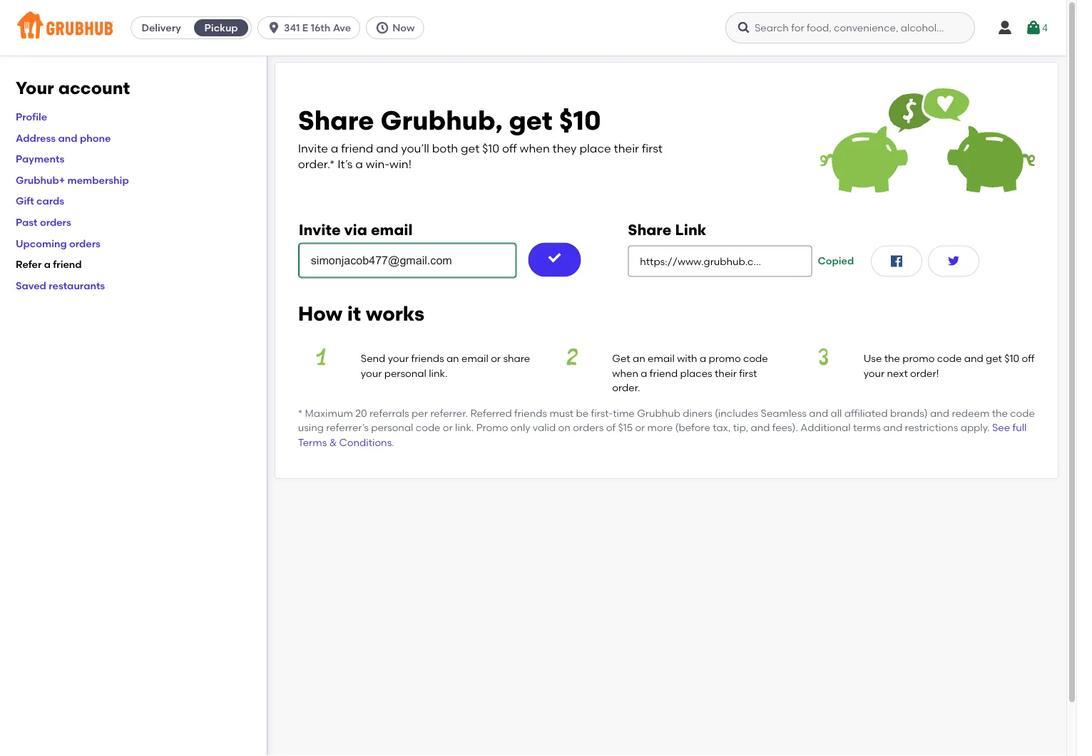 Task type: locate. For each thing, give the bounding box(es) containing it.
0 vertical spatial their
[[614, 141, 639, 155]]

1 horizontal spatial get
[[509, 105, 553, 137]]

refer
[[16, 259, 42, 271]]

invite left via in the top of the page
[[299, 221, 341, 239]]

of
[[606, 422, 616, 434]]

invite up 'order.*'
[[298, 141, 328, 155]]

off
[[502, 141, 517, 155], [1022, 353, 1035, 365]]

your
[[388, 353, 409, 365], [361, 367, 382, 379], [864, 367, 885, 379]]

1 horizontal spatial link.
[[455, 422, 474, 434]]

0 horizontal spatial their
[[614, 141, 639, 155]]

friends
[[411, 353, 444, 365], [514, 408, 547, 420]]

and left phone
[[58, 132, 77, 144]]

2 vertical spatial $10
[[1005, 353, 1019, 365]]

send
[[361, 353, 385, 365]]

email
[[371, 221, 413, 239], [462, 353, 489, 365], [648, 353, 675, 365]]

your inside 'use the promo code and get $10 off your next order!'
[[864, 367, 885, 379]]

0 vertical spatial when
[[520, 141, 550, 155]]

a right with
[[700, 353, 706, 365]]

orders down be
[[573, 422, 604, 434]]

1 horizontal spatial email
[[462, 353, 489, 365]]

1 horizontal spatial promo
[[903, 353, 935, 365]]

0 horizontal spatial link.
[[429, 367, 448, 379]]

0 horizontal spatial friends
[[411, 353, 444, 365]]

friend
[[341, 141, 373, 155], [53, 259, 82, 271], [650, 367, 678, 379]]

when up order.
[[612, 367, 638, 379]]

link. inside "send your friends an email or share your personal link."
[[429, 367, 448, 379]]

first inside share grubhub, get $10 invite a friend and you'll both get $10 off when they place their first order.* it's a win-win!
[[642, 141, 663, 155]]

cards
[[36, 195, 64, 207]]

1 horizontal spatial when
[[612, 367, 638, 379]]

get inside 'use the promo code and get $10 off your next order!'
[[986, 353, 1002, 365]]

0 horizontal spatial promo
[[709, 353, 741, 365]]

your right send at the top of the page
[[388, 353, 409, 365]]

Enter your friend's email email field
[[299, 243, 516, 278]]

promo
[[709, 353, 741, 365], [903, 353, 935, 365]]

get up redeem
[[986, 353, 1002, 365]]

4 button
[[1025, 15, 1048, 41]]

or inside "send your friends an email or share your personal link."
[[491, 353, 501, 365]]

orders inside * maximum 20 referrals per referrer. referred friends must be first-time grubhub diners (includes seamless and all affiliated brands) and redeem the code using referrer's personal code or link. promo only valid on orders of $15 or more (before tax, tip, and fees). additional terms and restrictions apply.
[[573, 422, 604, 434]]

an inside "send your friends an email or share your personal link."
[[446, 353, 459, 365]]

1 horizontal spatial $10
[[559, 105, 601, 137]]

1 vertical spatial friends
[[514, 408, 547, 420]]

pickup button
[[191, 16, 251, 39]]

apply.
[[961, 422, 990, 434]]

1 horizontal spatial the
[[992, 408, 1008, 420]]

svg image inside now button
[[375, 21, 390, 35]]

your down the use
[[864, 367, 885, 379]]

past orders
[[16, 216, 71, 228]]

their right place at the top of page
[[614, 141, 639, 155]]

0 horizontal spatial an
[[446, 353, 459, 365]]

1 an from the left
[[446, 353, 459, 365]]

share for link
[[628, 221, 672, 239]]

2 horizontal spatial email
[[648, 353, 675, 365]]

promo up the places
[[709, 353, 741, 365]]

*
[[298, 408, 303, 420]]

off inside 'use the promo code and get $10 off your next order!'
[[1022, 353, 1035, 365]]

2 svg image from the left
[[375, 21, 390, 35]]

it
[[347, 302, 361, 326]]

off up full
[[1022, 353, 1035, 365]]

svg image
[[997, 19, 1014, 36], [1025, 19, 1042, 36], [546, 249, 563, 266], [888, 253, 905, 270], [945, 253, 962, 270]]

step 3 image
[[801, 349, 847, 366]]

delivery
[[142, 22, 181, 34]]

the up next
[[884, 353, 900, 365]]

1 vertical spatial get
[[461, 141, 480, 155]]

2 vertical spatial friend
[[650, 367, 678, 379]]

friend inside share grubhub, get $10 invite a friend and you'll both get $10 off when they place their first order.* it's a win-win!
[[341, 141, 373, 155]]

share
[[298, 105, 374, 137], [628, 221, 672, 239]]

your down send at the top of the page
[[361, 367, 382, 379]]

personal down send at the top of the page
[[384, 367, 427, 379]]

on
[[558, 422, 571, 434]]

get
[[612, 353, 630, 365]]

and up restrictions
[[930, 408, 950, 420]]

svg image
[[267, 21, 281, 35], [375, 21, 390, 35], [737, 21, 751, 35]]

1 vertical spatial the
[[992, 408, 1008, 420]]

2 vertical spatial orders
[[573, 422, 604, 434]]

0 vertical spatial share
[[298, 105, 374, 137]]

(includes
[[715, 408, 758, 420]]

0 horizontal spatial share
[[298, 105, 374, 137]]

or left share on the top left of the page
[[491, 353, 501, 365]]

2 an from the left
[[633, 353, 645, 365]]

works
[[366, 302, 425, 326]]

2 horizontal spatial your
[[864, 367, 885, 379]]

all
[[831, 408, 842, 420]]

link.
[[429, 367, 448, 379], [455, 422, 474, 434]]

they
[[553, 141, 577, 155]]

0 vertical spatial orders
[[40, 216, 71, 228]]

0 horizontal spatial first
[[642, 141, 663, 155]]

upcoming orders link
[[16, 237, 101, 250]]

$10 up full
[[1005, 353, 1019, 365]]

svg image inside 4 'button'
[[1025, 19, 1042, 36]]

grubhub
[[637, 408, 680, 420]]

code up full
[[1010, 408, 1035, 420]]

win-
[[366, 157, 390, 171]]

1 promo from the left
[[709, 353, 741, 365]]

the inside 'use the promo code and get $10 off your next order!'
[[884, 353, 900, 365]]

341 e 16th ave button
[[258, 16, 366, 39]]

use
[[864, 353, 882, 365]]

an up referrer.
[[446, 353, 459, 365]]

0 vertical spatial link.
[[429, 367, 448, 379]]

friend up it's
[[341, 141, 373, 155]]

friend up saved restaurants link
[[53, 259, 82, 271]]

2 horizontal spatial svg image
[[737, 21, 751, 35]]

1 horizontal spatial share
[[628, 221, 672, 239]]

2 horizontal spatial $10
[[1005, 353, 1019, 365]]

link. down referrer.
[[455, 422, 474, 434]]

0 vertical spatial invite
[[298, 141, 328, 155]]

share up it's
[[298, 105, 374, 137]]

their
[[614, 141, 639, 155], [715, 367, 737, 379]]

1 horizontal spatial friend
[[341, 141, 373, 155]]

the
[[884, 353, 900, 365], [992, 408, 1008, 420]]

$10 right both at the top left of the page
[[482, 141, 499, 155]]

step 2 image
[[549, 349, 595, 366]]

code up the order!
[[937, 353, 962, 365]]

or right $15 in the right bottom of the page
[[635, 422, 645, 434]]

1 horizontal spatial their
[[715, 367, 737, 379]]

personal up .
[[371, 422, 413, 434]]

Search for food, convenience, alcohol... search field
[[726, 12, 975, 44]]

off left they
[[502, 141, 517, 155]]

ave
[[333, 22, 351, 34]]

2 promo from the left
[[903, 353, 935, 365]]

share grubhub, get $10 invite a friend and you'll both get $10 off when they place their first order.* it's a win-win!
[[298, 105, 663, 171]]

friends inside "send your friends an email or share your personal link."
[[411, 353, 444, 365]]

1 horizontal spatial an
[[633, 353, 645, 365]]

0 horizontal spatial the
[[884, 353, 900, 365]]

1 vertical spatial first
[[739, 367, 757, 379]]

order.*
[[298, 157, 335, 171]]

per
[[412, 408, 428, 420]]

&
[[329, 437, 337, 449]]

0 vertical spatial friend
[[341, 141, 373, 155]]

address and phone
[[16, 132, 111, 144]]

payments
[[16, 153, 64, 165]]

your
[[16, 78, 54, 98]]

0 vertical spatial off
[[502, 141, 517, 155]]

0 horizontal spatial $10
[[482, 141, 499, 155]]

1 vertical spatial share
[[628, 221, 672, 239]]

saved restaurants
[[16, 280, 105, 292]]

3 svg image from the left
[[737, 21, 751, 35]]

$10
[[559, 105, 601, 137], [482, 141, 499, 155], [1005, 353, 1019, 365]]

1 svg image from the left
[[267, 21, 281, 35]]

share left link
[[628, 221, 672, 239]]

a right refer at the left top of page
[[44, 259, 51, 271]]

first right place at the top of page
[[642, 141, 663, 155]]

restrictions
[[905, 422, 958, 434]]

2 horizontal spatial friend
[[650, 367, 678, 379]]

promo up the order!
[[903, 353, 935, 365]]

0 vertical spatial the
[[884, 353, 900, 365]]

affiliated
[[844, 408, 888, 420]]

a up grubhub
[[641, 367, 647, 379]]

gift cards link
[[16, 195, 64, 207]]

orders up refer a friend link
[[69, 237, 101, 250]]

code up (includes
[[743, 353, 768, 365]]

place
[[580, 141, 611, 155]]

share for grubhub,
[[298, 105, 374, 137]]

svg image for now
[[375, 21, 390, 35]]

orders up upcoming orders on the left top of page
[[40, 216, 71, 228]]

0 horizontal spatial off
[[502, 141, 517, 155]]

1 vertical spatial personal
[[371, 422, 413, 434]]

saved restaurants link
[[16, 280, 105, 292]]

None text field
[[628, 246, 812, 277]]

when
[[520, 141, 550, 155], [612, 367, 638, 379]]

get right both at the top left of the page
[[461, 141, 480, 155]]

pickup
[[204, 22, 238, 34]]

both
[[432, 141, 458, 155]]

0 horizontal spatial friend
[[53, 259, 82, 271]]

code down per
[[416, 422, 441, 434]]

first up (includes
[[739, 367, 757, 379]]

get up they
[[509, 105, 553, 137]]

e
[[302, 22, 308, 34]]

past
[[16, 216, 37, 228]]

link. up referrer.
[[429, 367, 448, 379]]

email for invite via email
[[371, 221, 413, 239]]

1 vertical spatial link.
[[455, 422, 474, 434]]

1 vertical spatial their
[[715, 367, 737, 379]]

1 vertical spatial friend
[[53, 259, 82, 271]]

be
[[576, 408, 589, 420]]

email left share on the top left of the page
[[462, 353, 489, 365]]

and up win-
[[376, 141, 398, 155]]

address and phone link
[[16, 132, 111, 144]]

friends up only
[[514, 408, 547, 420]]

and up redeem
[[964, 353, 984, 365]]

1 horizontal spatial or
[[491, 353, 501, 365]]

0 vertical spatial first
[[642, 141, 663, 155]]

email left with
[[648, 353, 675, 365]]

referrals
[[369, 408, 409, 420]]

first
[[642, 141, 663, 155], [739, 367, 757, 379]]

1 horizontal spatial first
[[739, 367, 757, 379]]

0 vertical spatial $10
[[559, 105, 601, 137]]

code
[[743, 353, 768, 365], [937, 353, 962, 365], [1010, 408, 1035, 420], [416, 422, 441, 434]]

1 horizontal spatial off
[[1022, 353, 1035, 365]]

address
[[16, 132, 56, 144]]

or down referrer.
[[443, 422, 453, 434]]

2 horizontal spatial get
[[986, 353, 1002, 365]]

svg image inside '341 e 16th ave' button
[[267, 21, 281, 35]]

their inside share grubhub, get $10 invite a friend and you'll both get $10 off when they place their first order.* it's a win-win!
[[614, 141, 639, 155]]

when left they
[[520, 141, 550, 155]]

invite
[[298, 141, 328, 155], [299, 221, 341, 239]]

0 vertical spatial get
[[509, 105, 553, 137]]

1 horizontal spatial svg image
[[375, 21, 390, 35]]

with
[[677, 353, 697, 365]]

0 horizontal spatial when
[[520, 141, 550, 155]]

friends right send at the top of the page
[[411, 353, 444, 365]]

0 vertical spatial personal
[[384, 367, 427, 379]]

0 horizontal spatial your
[[361, 367, 382, 379]]

1 vertical spatial $10
[[482, 141, 499, 155]]

email up enter your friend's email "email field"
[[371, 221, 413, 239]]

$15
[[618, 422, 633, 434]]

$10 up place at the top of page
[[559, 105, 601, 137]]

4
[[1042, 22, 1048, 34]]

0 vertical spatial friends
[[411, 353, 444, 365]]

1 horizontal spatial friends
[[514, 408, 547, 420]]

personal inside "send your friends an email or share your personal link."
[[384, 367, 427, 379]]

0 horizontal spatial email
[[371, 221, 413, 239]]

personal
[[384, 367, 427, 379], [371, 422, 413, 434]]

an right get
[[633, 353, 645, 365]]

friends inside * maximum 20 referrals per referrer. referred friends must be first-time grubhub diners (includes seamless and all affiliated brands) and redeem the code using referrer's personal code or link. promo only valid on orders of $15 or more (before tax, tip, and fees). additional terms and restrictions apply.
[[514, 408, 547, 420]]

upcoming
[[16, 237, 67, 250]]

1 vertical spatial when
[[612, 367, 638, 379]]

1 vertical spatial orders
[[69, 237, 101, 250]]

and inside share grubhub, get $10 invite a friend and you'll both get $10 off when they place their first order.* it's a win-win!
[[376, 141, 398, 155]]

and
[[58, 132, 77, 144], [376, 141, 398, 155], [964, 353, 984, 365], [809, 408, 828, 420], [930, 408, 950, 420], [751, 422, 770, 434], [883, 422, 903, 434]]

0 horizontal spatial svg image
[[267, 21, 281, 35]]

email inside the get an email with a promo code when a friend places their first order.
[[648, 353, 675, 365]]

friend down with
[[650, 367, 678, 379]]

2 vertical spatial get
[[986, 353, 1002, 365]]

when inside share grubhub, get $10 invite a friend and you'll both get $10 off when they place their first order.* it's a win-win!
[[520, 141, 550, 155]]

referrer's
[[326, 422, 369, 434]]

their right the places
[[715, 367, 737, 379]]

share inside share grubhub, get $10 invite a friend and you'll both get $10 off when they place their first order.* it's a win-win!
[[298, 105, 374, 137]]

the up the see
[[992, 408, 1008, 420]]

1 vertical spatial off
[[1022, 353, 1035, 365]]

a
[[331, 141, 338, 155], [355, 157, 363, 171], [44, 259, 51, 271], [700, 353, 706, 365], [641, 367, 647, 379]]



Task type: describe. For each thing, give the bounding box(es) containing it.
orders for past orders
[[40, 216, 71, 228]]

promo inside the get an email with a promo code when a friend places their first order.
[[709, 353, 741, 365]]

341 e 16th ave
[[284, 22, 351, 34]]

tax,
[[713, 422, 731, 434]]

share
[[503, 353, 530, 365]]

and right tip,
[[751, 422, 770, 434]]

grubhub+ membership link
[[16, 174, 129, 186]]

see
[[992, 422, 1010, 434]]

main navigation navigation
[[0, 0, 1067, 56]]

share grubhub and save image
[[820, 86, 1035, 193]]

16th
[[311, 22, 330, 34]]

next
[[887, 367, 908, 379]]

and up additional
[[809, 408, 828, 420]]

phone
[[80, 132, 111, 144]]

terms
[[853, 422, 881, 434]]

profile link
[[16, 111, 47, 123]]

account
[[58, 78, 130, 98]]

gift
[[16, 195, 34, 207]]

link
[[675, 221, 707, 239]]

saved
[[16, 280, 46, 292]]

upcoming orders
[[16, 237, 101, 250]]

get an email with a promo code when a friend places their first order.
[[612, 353, 768, 394]]

copied button
[[812, 246, 860, 277]]

see full terms & conditions link
[[298, 422, 1027, 449]]

copied
[[818, 255, 854, 267]]

grubhub,
[[380, 105, 503, 137]]

past orders link
[[16, 216, 71, 228]]

promo
[[476, 422, 508, 434]]

maximum
[[305, 408, 353, 420]]

1 vertical spatial invite
[[299, 221, 341, 239]]

20
[[355, 408, 367, 420]]

.
[[392, 437, 394, 449]]

341
[[284, 22, 300, 34]]

friend inside the get an email with a promo code when a friend places their first order.
[[650, 367, 678, 379]]

must
[[550, 408, 574, 420]]

now
[[392, 22, 415, 34]]

valid
[[533, 422, 556, 434]]

using
[[298, 422, 324, 434]]

$10 inside 'use the promo code and get $10 off your next order!'
[[1005, 353, 1019, 365]]

conditions
[[339, 437, 392, 449]]

invite via email
[[299, 221, 413, 239]]

2 horizontal spatial or
[[635, 422, 645, 434]]

code inside the get an email with a promo code when a friend places their first order.
[[743, 353, 768, 365]]

the inside * maximum 20 referrals per referrer. referred friends must be first-time grubhub diners (includes seamless and all affiliated brands) and redeem the code using referrer's personal code or link. promo only valid on orders of $15 or more (before tax, tip, and fees). additional terms and restrictions apply.
[[992, 408, 1008, 420]]

invite inside share grubhub, get $10 invite a friend and you'll both get $10 off when they place their first order.* it's a win-win!
[[298, 141, 328, 155]]

0 horizontal spatial get
[[461, 141, 480, 155]]

a up it's
[[331, 141, 338, 155]]

(before
[[675, 422, 710, 434]]

win!
[[390, 157, 412, 171]]

how
[[298, 302, 343, 326]]

refer a friend
[[16, 259, 82, 271]]

fees).
[[772, 422, 798, 434]]

off inside share grubhub, get $10 invite a friend and you'll both get $10 off when they place their first order.* it's a win-win!
[[502, 141, 517, 155]]

promo inside 'use the promo code and get $10 off your next order!'
[[903, 353, 935, 365]]

code inside 'use the promo code and get $10 off your next order!'
[[937, 353, 962, 365]]

membership
[[67, 174, 129, 186]]

share link
[[628, 221, 707, 239]]

and down brands) at the right bottom of page
[[883, 422, 903, 434]]

step 1 image
[[298, 349, 344, 366]]

you'll
[[401, 141, 429, 155]]

restaurants
[[49, 280, 105, 292]]

brands)
[[890, 408, 928, 420]]

use the promo code and get $10 off your next order!
[[864, 353, 1035, 379]]

how it works
[[298, 302, 425, 326]]

terms
[[298, 437, 327, 449]]

an inside the get an email with a promo code when a friend places their first order.
[[633, 353, 645, 365]]

* maximum 20 referrals per referrer. referred friends must be first-time grubhub diners (includes seamless and all affiliated brands) and redeem the code using referrer's personal code or link. promo only valid on orders of $15 or more (before tax, tip, and fees). additional terms and restrictions apply.
[[298, 408, 1035, 434]]

places
[[680, 367, 712, 379]]

a right it's
[[355, 157, 363, 171]]

full
[[1013, 422, 1027, 434]]

svg image for 341 e 16th ave
[[267, 21, 281, 35]]

redeem
[[952, 408, 990, 420]]

and inside 'use the promo code and get $10 off your next order!'
[[964, 353, 984, 365]]

order!
[[910, 367, 939, 379]]

additional
[[801, 422, 851, 434]]

seamless
[[761, 408, 807, 420]]

grubhub+
[[16, 174, 65, 186]]

1 horizontal spatial your
[[388, 353, 409, 365]]

email for get an email with a promo code when a friend places their first order.
[[648, 353, 675, 365]]

0 horizontal spatial or
[[443, 422, 453, 434]]

referrer.
[[430, 408, 468, 420]]

orders for upcoming orders
[[69, 237, 101, 250]]

via
[[344, 221, 367, 239]]

it's
[[338, 157, 353, 171]]

first inside the get an email with a promo code when a friend places their first order.
[[739, 367, 757, 379]]

only
[[511, 422, 531, 434]]

more
[[647, 422, 673, 434]]

tip,
[[733, 422, 748, 434]]

now button
[[366, 16, 430, 39]]

refer a friend link
[[16, 259, 82, 271]]

personal inside * maximum 20 referrals per referrer. referred friends must be first-time grubhub diners (includes seamless and all affiliated brands) and redeem the code using referrer's personal code or link. promo only valid on orders of $15 or more (before tax, tip, and fees). additional terms and restrictions apply.
[[371, 422, 413, 434]]

see full terms & conditions
[[298, 422, 1027, 449]]

when inside the get an email with a promo code when a friend places their first order.
[[612, 367, 638, 379]]

their inside the get an email with a promo code when a friend places their first order.
[[715, 367, 737, 379]]

email inside "send your friends an email or share your personal link."
[[462, 353, 489, 365]]

diners
[[683, 408, 712, 420]]

first-
[[591, 408, 613, 420]]

grubhub+ membership
[[16, 174, 129, 186]]

link. inside * maximum 20 referrals per referrer. referred friends must be first-time grubhub diners (includes seamless and all affiliated brands) and redeem the code using referrer's personal code or link. promo only valid on orders of $15 or more (before tax, tip, and fees). additional terms and restrictions apply.
[[455, 422, 474, 434]]



Task type: vqa. For each thing, say whether or not it's contained in the screenshot.
1st like
no



